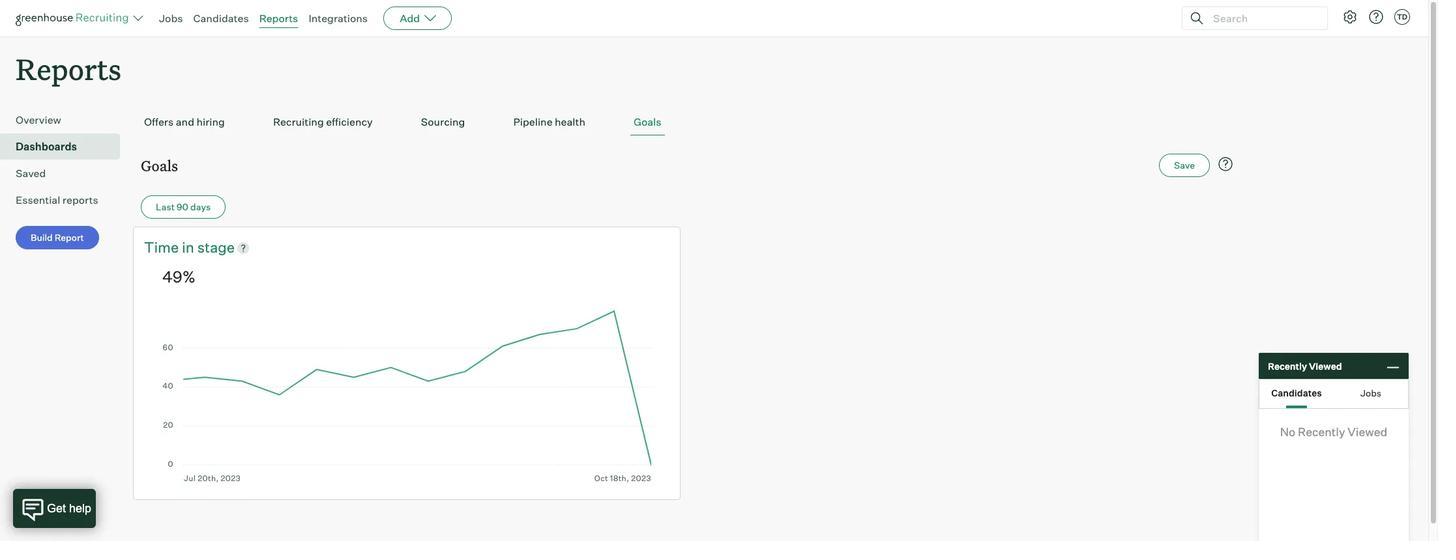 Task type: vqa. For each thing, say whether or not it's contained in the screenshot.
recently
yes



Task type: describe. For each thing, give the bounding box(es) containing it.
td button
[[1394, 9, 1410, 25]]

configure image
[[1342, 9, 1358, 25]]

build report button
[[16, 226, 99, 250]]

and
[[176, 116, 194, 129]]

recently viewed
[[1268, 361, 1342, 372]]

pipeline health
[[513, 116, 585, 129]]

saved link
[[16, 166, 115, 181]]

faq image
[[1218, 157, 1233, 172]]

report
[[55, 232, 84, 243]]

1 horizontal spatial jobs
[[1360, 388, 1381, 399]]

time in
[[144, 239, 197, 256]]

49%
[[162, 267, 196, 287]]

0 vertical spatial jobs
[[159, 12, 183, 25]]

offers and hiring
[[144, 116, 225, 129]]

time
[[144, 239, 179, 256]]

1 vertical spatial reports
[[16, 50, 121, 88]]

time link
[[144, 238, 182, 258]]

last
[[156, 202, 175, 213]]

0 vertical spatial viewed
[[1309, 361, 1342, 372]]

saved
[[16, 167, 46, 180]]

last 90 days button
[[141, 196, 226, 219]]

offers
[[144, 116, 174, 129]]

integrations
[[309, 12, 368, 25]]

dashboards
[[16, 140, 77, 153]]

0 vertical spatial recently
[[1268, 361, 1307, 372]]

sourcing button
[[418, 109, 468, 136]]

essential reports
[[16, 194, 98, 207]]

0 vertical spatial reports
[[259, 12, 298, 25]]

td button
[[1392, 7, 1413, 27]]

goals inside goals button
[[634, 116, 661, 129]]

build report
[[31, 232, 84, 243]]

goals button
[[630, 109, 665, 136]]

td
[[1397, 12, 1407, 22]]

90
[[177, 202, 188, 213]]

recruiting
[[273, 116, 324, 129]]

add
[[400, 12, 420, 25]]

no
[[1280, 425, 1295, 439]]

essential
[[16, 194, 60, 207]]

dashboards link
[[16, 139, 115, 155]]

sourcing
[[421, 116, 465, 129]]

1 vertical spatial goals
[[141, 156, 178, 175]]

jobs link
[[159, 12, 183, 25]]

pipeline health button
[[510, 109, 589, 136]]

reports
[[62, 194, 98, 207]]

in link
[[182, 238, 197, 258]]

recruiting efficiency button
[[270, 109, 376, 136]]



Task type: locate. For each thing, give the bounding box(es) containing it.
xychart image
[[162, 308, 651, 484]]

jobs left candidates link
[[159, 12, 183, 25]]

1 horizontal spatial goals
[[634, 116, 661, 129]]

1 vertical spatial tab list
[[1259, 380, 1408, 409]]

recently
[[1268, 361, 1307, 372], [1298, 425, 1345, 439]]

essential reports link
[[16, 192, 115, 208]]

0 horizontal spatial tab list
[[141, 109, 1236, 136]]

1 vertical spatial viewed
[[1348, 425, 1387, 439]]

1 horizontal spatial viewed
[[1348, 425, 1387, 439]]

0 horizontal spatial reports
[[16, 50, 121, 88]]

pipeline
[[513, 116, 553, 129]]

goals
[[634, 116, 661, 129], [141, 156, 178, 175]]

save
[[1174, 160, 1195, 171]]

reports down greenhouse recruiting image
[[16, 50, 121, 88]]

0 horizontal spatial goals
[[141, 156, 178, 175]]

0 vertical spatial goals
[[634, 116, 661, 129]]

viewed
[[1309, 361, 1342, 372], [1348, 425, 1387, 439]]

0 vertical spatial candidates
[[193, 12, 249, 25]]

integrations link
[[309, 12, 368, 25]]

offers and hiring button
[[141, 109, 228, 136]]

jobs
[[159, 12, 183, 25], [1360, 388, 1381, 399]]

0 horizontal spatial candidates
[[193, 12, 249, 25]]

jobs up no recently viewed
[[1360, 388, 1381, 399]]

overview
[[16, 114, 61, 127]]

health
[[555, 116, 585, 129]]

candidates down recently viewed
[[1271, 388, 1322, 399]]

1 vertical spatial jobs
[[1360, 388, 1381, 399]]

0 horizontal spatial jobs
[[159, 12, 183, 25]]

candidates
[[193, 12, 249, 25], [1271, 388, 1322, 399]]

tab list
[[141, 109, 1236, 136], [1259, 380, 1408, 409]]

1 vertical spatial recently
[[1298, 425, 1345, 439]]

tab list containing candidates
[[1259, 380, 1408, 409]]

hiring
[[196, 116, 225, 129]]

recruiting efficiency
[[273, 116, 373, 129]]

greenhouse recruiting image
[[16, 10, 133, 26]]

build
[[31, 232, 53, 243]]

stage link
[[197, 238, 235, 258]]

last 90 days
[[156, 202, 211, 213]]

no recently viewed
[[1280, 425, 1387, 439]]

0 vertical spatial tab list
[[141, 109, 1236, 136]]

1 horizontal spatial reports
[[259, 12, 298, 25]]

days
[[190, 202, 211, 213]]

reports
[[259, 12, 298, 25], [16, 50, 121, 88]]

overview link
[[16, 112, 115, 128]]

1 horizontal spatial candidates
[[1271, 388, 1322, 399]]

in
[[182, 239, 194, 256]]

candidates link
[[193, 12, 249, 25]]

candidates right "jobs" "link"
[[193, 12, 249, 25]]

reports link
[[259, 12, 298, 25]]

Search text field
[[1210, 9, 1315, 28]]

efficiency
[[326, 116, 373, 129]]

save button
[[1159, 154, 1210, 177]]

add button
[[383, 7, 452, 30]]

0 horizontal spatial viewed
[[1309, 361, 1342, 372]]

tab list containing offers and hiring
[[141, 109, 1236, 136]]

reports right candidates link
[[259, 12, 298, 25]]

stage
[[197, 239, 235, 256]]

1 vertical spatial candidates
[[1271, 388, 1322, 399]]

1 horizontal spatial tab list
[[1259, 380, 1408, 409]]



